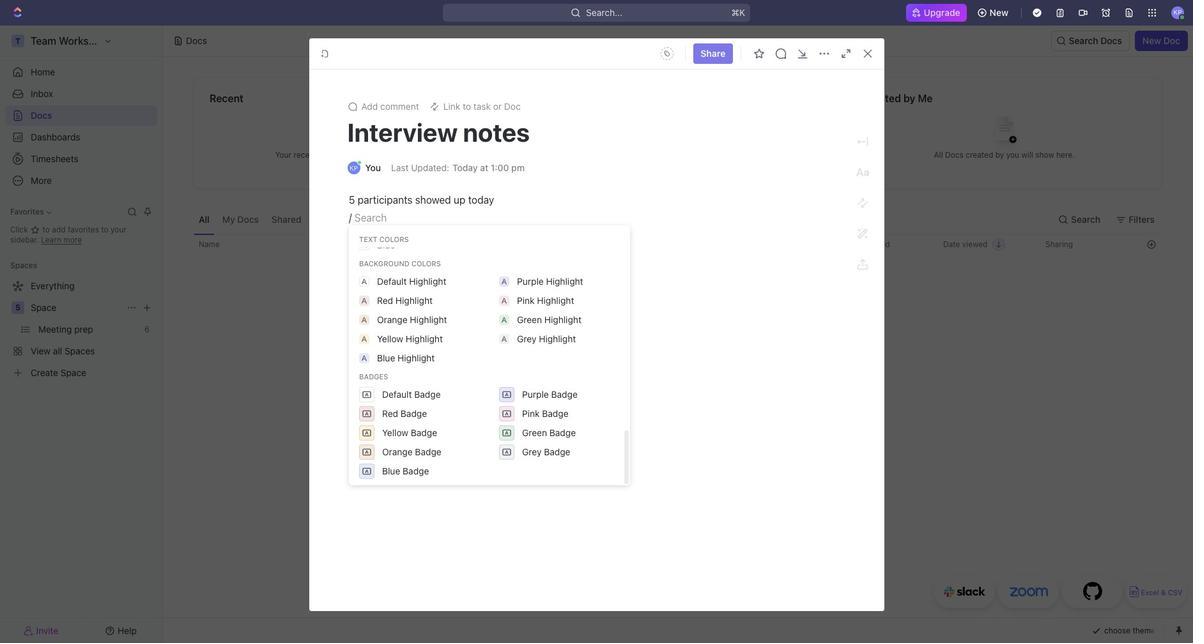 Task type: describe. For each thing, give the bounding box(es) containing it.
archived
[[468, 214, 505, 225]]

recent
[[210, 93, 244, 104]]

red for red badge
[[382, 408, 398, 419]]

orange highlight
[[377, 314, 447, 325]]

my
[[222, 214, 235, 225]]

recently
[[294, 150, 323, 159]]

all for all
[[199, 214, 209, 225]]

new for new
[[990, 7, 1008, 18]]

background
[[359, 259, 410, 268]]

to inside create anything from project plans to knowledge bases with docs. embed tasks and dashboards, assign comments, and more.
[[654, 416, 661, 426]]

docs.
[[745, 416, 766, 426]]

name
[[199, 240, 220, 249]]

from
[[586, 416, 602, 426]]

learn
[[41, 235, 61, 245]]

pink badge
[[522, 408, 569, 419]]

highlight for orange highlight
[[410, 314, 447, 325]]

doc!
[[745, 394, 769, 407]]

search docs
[[1069, 35, 1122, 46]]

your inside row
[[651, 394, 674, 407]]

anything
[[552, 416, 584, 426]]

me
[[918, 93, 933, 104]]

orange for orange highlight
[[377, 314, 408, 325]]

your recently opened docs will show here.
[[275, 150, 428, 159]]

new doc
[[1143, 35, 1180, 46]]

blue for blue badge
[[382, 466, 400, 477]]

timesheets link
[[5, 149, 157, 169]]

badge for grey badge
[[544, 447, 570, 458]]

favorites
[[68, 225, 99, 235]]

date viewed button
[[936, 235, 1013, 255]]

badge for purple badge
[[551, 389, 578, 400]]

doc
[[1164, 35, 1180, 46]]

default for highlight
[[377, 276, 407, 287]]

colors for background colors
[[412, 259, 441, 268]]

date for date viewed
[[943, 240, 960, 249]]

new button
[[972, 3, 1016, 23]]

default highlight
[[377, 276, 446, 287]]

badge for default badge
[[414, 389, 441, 400]]

more.
[[711, 426, 732, 436]]

red highlight
[[377, 295, 433, 306]]

5
[[349, 194, 355, 206]]

at
[[480, 162, 488, 173]]

excel & csv link
[[1126, 576, 1187, 608]]

interview notes
[[347, 117, 530, 147]]

blue for blue
[[377, 240, 395, 251]]

home
[[31, 66, 55, 77]]

knowledge
[[663, 416, 702, 426]]

let's
[[587, 394, 612, 407]]

click
[[10, 225, 30, 235]]

to add favorites to your sidebar.
[[10, 225, 127, 245]]

purple highlight
[[517, 276, 583, 287]]

upgrade
[[924, 7, 960, 18]]

green for green badge
[[522, 428, 547, 438]]

create
[[615, 394, 648, 407]]

pink for pink badge
[[522, 408, 540, 419]]

1 horizontal spatial and
[[816, 416, 830, 426]]

0 vertical spatial by
[[904, 93, 915, 104]]

date updated button
[[833, 235, 898, 255]]

highlight for yellow highlight
[[406, 334, 443, 344]]

&
[[1161, 589, 1166, 597]]

search button
[[1053, 209, 1108, 230]]

default badge
[[382, 389, 441, 400]]

2 show from the left
[[1035, 150, 1054, 159]]

no created by me docs image
[[979, 106, 1030, 158]]

sidebar navigation
[[0, 26, 163, 644]]

spaces
[[10, 261, 37, 270]]

purple badge
[[522, 389, 578, 400]]

favorites
[[10, 207, 44, 217]]

tasks
[[795, 416, 814, 426]]

blue for blue highlight
[[377, 353, 395, 364]]

1 here. from the left
[[410, 150, 428, 159]]

let's create your first clickup doc! row
[[194, 303, 1163, 472]]

comment
[[380, 101, 419, 112]]

tab list containing all
[[194, 205, 510, 235]]

orange badge
[[382, 447, 441, 458]]

showed
[[415, 194, 451, 206]]

space
[[31, 302, 56, 313]]

highlight for green highlight
[[544, 314, 582, 325]]

created by me
[[862, 93, 933, 104]]

assign
[[628, 426, 651, 436]]

grey badge
[[522, 447, 570, 458]]

let's create your first clickup doc!
[[587, 394, 769, 407]]

grey for purple highlight
[[517, 334, 536, 344]]

grey for purple badge
[[522, 447, 542, 458]]

favorites button
[[5, 205, 57, 220]]

with
[[728, 416, 743, 426]]

search for search docs
[[1069, 35, 1098, 46]]

your inside to add favorites to your sidebar.
[[111, 225, 127, 235]]

1:00
[[491, 162, 509, 173]]

workspace
[[356, 214, 403, 225]]

⌘k
[[731, 7, 745, 18]]

badge for red badge
[[401, 408, 427, 419]]

all button
[[194, 205, 215, 235]]

excel
[[1141, 589, 1159, 597]]

sharing
[[1046, 240, 1073, 249]]

share
[[701, 48, 726, 59]]

1 vertical spatial and
[[696, 426, 709, 436]]

row containing name
[[194, 235, 1163, 255]]

today
[[452, 162, 478, 173]]

colors for text colors
[[379, 235, 409, 243]]

highlight for grey highlight
[[539, 334, 576, 344]]

updated:
[[411, 162, 449, 173]]

purple for purple highlight
[[517, 276, 544, 287]]

new doc button
[[1135, 31, 1188, 51]]

blue badge
[[382, 466, 429, 477]]

docs inside sidebar navigation
[[31, 110, 52, 121]]

badge for green badge
[[549, 428, 576, 438]]

created
[[966, 150, 993, 159]]

sidebar.
[[10, 235, 39, 245]]

badges
[[359, 373, 388, 381]]

search docs button
[[1051, 31, 1130, 51]]

highlight for default highlight
[[409, 276, 446, 287]]

embed
[[768, 416, 793, 426]]

assigned
[[416, 214, 455, 225]]



Task type: locate. For each thing, give the bounding box(es) containing it.
new
[[990, 7, 1008, 18], [1143, 35, 1161, 46]]

yellow
[[377, 220, 403, 231], [377, 334, 403, 344], [382, 428, 408, 438]]

1 vertical spatial new
[[1143, 35, 1161, 46]]

0 vertical spatial and
[[816, 416, 830, 426]]

red
[[377, 295, 393, 306], [382, 408, 398, 419]]

shared
[[272, 214, 302, 225]]

space, , element
[[12, 302, 24, 314]]

2 here. from the left
[[1056, 150, 1075, 159]]

your right favorites
[[111, 225, 127, 235]]

orange down red highlight
[[377, 314, 408, 325]]

0 horizontal spatial will
[[375, 150, 387, 159]]

all left created
[[934, 150, 943, 159]]

invite button
[[5, 622, 77, 640]]

yellow for yellow
[[377, 220, 403, 231]]

1 vertical spatial colors
[[412, 259, 441, 268]]

yellow up blue highlight
[[377, 334, 403, 344]]

badge down default badge
[[401, 408, 427, 419]]

badge up red badge
[[414, 389, 441, 400]]

to
[[43, 225, 50, 235], [101, 225, 108, 235], [654, 416, 661, 426]]

show right you
[[1035, 150, 1054, 159]]

colors up default highlight
[[412, 259, 441, 268]]

show up the last
[[389, 150, 408, 159]]

1 horizontal spatial all
[[934, 150, 943, 159]]

colors down workspace button
[[379, 235, 409, 243]]

dashboards link
[[5, 127, 157, 148]]

red down default highlight
[[377, 295, 393, 306]]

to right favorites
[[101, 225, 108, 235]]

yellow for yellow highlight
[[377, 334, 403, 344]]

highlight up grey highlight
[[544, 314, 582, 325]]

blue up 'badges'
[[377, 353, 395, 364]]

green for green highlight
[[517, 314, 542, 325]]

1 vertical spatial search
[[1071, 214, 1101, 225]]

date inside 'button'
[[841, 240, 858, 249]]

grey
[[517, 220, 536, 231], [517, 334, 536, 344], [522, 447, 542, 458]]

1 date from the left
[[841, 240, 858, 249]]

will
[[375, 150, 387, 159], [1022, 150, 1033, 159]]

create
[[526, 416, 550, 426]]

docs inside button
[[1101, 35, 1122, 46]]

1 vertical spatial grey
[[517, 334, 536, 344]]

blue down orange badge at left bottom
[[382, 466, 400, 477]]

all left my at the left top of the page
[[199, 214, 209, 225]]

highlight down the purple highlight
[[537, 295, 574, 306]]

highlight down green highlight
[[539, 334, 576, 344]]

1 vertical spatial yellow
[[377, 334, 403, 344]]

text colors
[[359, 235, 409, 243]]

you
[[1006, 150, 1019, 159]]

shared button
[[266, 205, 307, 235]]

highlight for pink highlight
[[537, 295, 574, 306]]

all inside button
[[199, 214, 209, 225]]

up
[[453, 194, 465, 206]]

created
[[862, 93, 901, 104]]

pink
[[517, 295, 535, 306], [522, 408, 540, 419]]

purple
[[517, 276, 544, 287], [522, 389, 549, 400]]

highlight for blue highlight
[[398, 353, 435, 364]]

date for date updated
[[841, 240, 858, 249]]

add
[[52, 225, 66, 235]]

date updated
[[841, 240, 890, 249]]

0 vertical spatial all
[[934, 150, 943, 159]]

blue up background
[[377, 240, 395, 251]]

location
[[565, 240, 596, 249]]

0 horizontal spatial your
[[111, 225, 127, 235]]

background colors
[[359, 259, 441, 268]]

new right upgrade on the top right
[[990, 7, 1008, 18]]

today
[[468, 194, 494, 206]]

0 horizontal spatial and
[[696, 426, 709, 436]]

default down background
[[377, 276, 407, 287]]

0 vertical spatial default
[[377, 276, 407, 287]]

0 vertical spatial colors
[[379, 235, 409, 243]]

search for search
[[1071, 214, 1101, 225]]

blue
[[377, 240, 395, 251], [377, 353, 395, 364], [382, 466, 400, 477]]

green badge
[[522, 428, 576, 438]]

highlight down orange highlight
[[406, 334, 443, 344]]

docs link
[[5, 105, 157, 126]]

yellow down red badge
[[382, 428, 408, 438]]

row
[[194, 235, 1163, 255]]

will down interview
[[375, 150, 387, 159]]

invite user image
[[23, 625, 34, 637]]

0 vertical spatial grey
[[517, 220, 536, 231]]

no recent docs image
[[326, 106, 377, 158]]

orange for orange badge
[[382, 447, 413, 458]]

learn more
[[41, 235, 82, 245]]

new inside new doc button
[[1143, 35, 1161, 46]]

0 horizontal spatial new
[[990, 7, 1008, 18]]

your
[[111, 225, 127, 235], [651, 394, 674, 407]]

grey down green highlight
[[517, 334, 536, 344]]

badge up orange badge at left bottom
[[411, 428, 437, 438]]

date left updated
[[841, 240, 858, 249]]

badge up anything
[[551, 389, 578, 400]]

1 horizontal spatial will
[[1022, 150, 1033, 159]]

date left viewed
[[943, 240, 960, 249]]

1 vertical spatial purple
[[522, 389, 549, 400]]

2 horizontal spatial to
[[654, 416, 661, 426]]

badge for blue badge
[[403, 466, 429, 477]]

clickup
[[701, 394, 742, 407]]

plans
[[632, 416, 652, 426]]

your left the first
[[651, 394, 674, 407]]

date viewed
[[943, 240, 988, 249]]

to right plans
[[654, 416, 661, 426]]

badge down purple badge at the bottom
[[542, 408, 569, 419]]

1 vertical spatial all
[[199, 214, 209, 225]]

all for all docs created by you will show here.
[[934, 150, 943, 159]]

invite
[[36, 625, 58, 636]]

will right you
[[1022, 150, 1033, 159]]

to up learn
[[43, 225, 50, 235]]

and down bases
[[696, 426, 709, 436]]

2 vertical spatial blue
[[382, 466, 400, 477]]

assigned button
[[411, 205, 460, 235]]

2 will from the left
[[1022, 150, 1033, 159]]

date
[[841, 240, 858, 249], [943, 240, 960, 249]]

default for badge
[[382, 389, 412, 400]]

1 horizontal spatial new
[[1143, 35, 1161, 46]]

0 vertical spatial new
[[990, 7, 1008, 18]]

0 vertical spatial orange
[[377, 314, 408, 325]]

badge for yellow badge
[[411, 428, 437, 438]]

1 horizontal spatial your
[[651, 394, 674, 407]]

pink for pink highlight
[[517, 295, 535, 306]]

grey highlight
[[517, 334, 576, 344]]

pink up green badge
[[522, 408, 540, 419]]

highlight for purple highlight
[[546, 276, 583, 287]]

1 horizontal spatial colors
[[412, 259, 441, 268]]

default
[[377, 276, 407, 287], [382, 389, 412, 400]]

orange
[[377, 314, 408, 325], [382, 447, 413, 458]]

by left me
[[904, 93, 915, 104]]

green down pink highlight on the left top
[[517, 314, 542, 325]]

participants
[[357, 194, 412, 206]]

1 vertical spatial green
[[522, 428, 547, 438]]

default up red badge
[[382, 389, 412, 400]]

highlight up yellow highlight
[[410, 314, 447, 325]]

home link
[[5, 62, 157, 82]]

yellow up text colors
[[377, 220, 403, 231]]

badge for pink badge
[[542, 408, 569, 419]]

1 vertical spatial your
[[651, 394, 674, 407]]

red up yellow badge
[[382, 408, 398, 419]]

space link
[[31, 298, 121, 318]]

tab list
[[194, 205, 510, 235]]

badge down yellow badge
[[415, 447, 441, 458]]

orange up blue badge
[[382, 447, 413, 458]]

last
[[391, 162, 409, 173]]

badge for orange badge
[[415, 447, 441, 458]]

0 horizontal spatial colors
[[379, 235, 409, 243]]

red for red highlight
[[377, 295, 393, 306]]

blue highlight
[[377, 353, 435, 364]]

1 horizontal spatial date
[[943, 240, 960, 249]]

green
[[517, 314, 542, 325], [522, 428, 547, 438]]

yellow for yellow badge
[[382, 428, 408, 438]]

0 vertical spatial yellow
[[377, 220, 403, 231]]

workspace button
[[351, 205, 409, 235]]

0 horizontal spatial all
[[199, 214, 209, 225]]

purple up pink badge
[[522, 389, 549, 400]]

1 horizontal spatial show
[[1035, 150, 1054, 159]]

highlight up pink highlight on the left top
[[546, 276, 583, 287]]

highlight up red highlight
[[409, 276, 446, 287]]

0 vertical spatial your
[[111, 225, 127, 235]]

your
[[275, 150, 292, 159]]

pink up green highlight
[[517, 295, 535, 306]]

learn more link
[[41, 235, 82, 245]]

new for new doc
[[1143, 35, 1161, 46]]

upgrade link
[[906, 4, 967, 22]]

highlight up orange highlight
[[396, 295, 433, 306]]

1 vertical spatial red
[[382, 408, 398, 419]]

1 horizontal spatial by
[[996, 150, 1004, 159]]

new inside new button
[[990, 7, 1008, 18]]

highlight for red highlight
[[396, 295, 433, 306]]

let's create your first clickup doc! table
[[194, 235, 1163, 472]]

here. right you
[[1056, 150, 1075, 159]]

0 vertical spatial pink
[[517, 295, 535, 306]]

badge down green badge
[[544, 447, 570, 458]]

yellow badge
[[382, 428, 437, 438]]

1 vertical spatial pink
[[522, 408, 540, 419]]

1 vertical spatial default
[[382, 389, 412, 400]]

by left you
[[996, 150, 1004, 159]]

last updated: today at 1:00 pm
[[391, 162, 525, 173]]

and right tasks
[[816, 416, 830, 426]]

0 vertical spatial search
[[1069, 35, 1098, 46]]

my docs button
[[217, 205, 264, 235]]

0 horizontal spatial date
[[841, 240, 858, 249]]

new left doc
[[1143, 35, 1161, 46]]

0 horizontal spatial by
[[904, 93, 915, 104]]

dashboards,
[[581, 426, 626, 436]]

2 vertical spatial grey
[[522, 447, 542, 458]]

search
[[1069, 35, 1098, 46], [1071, 214, 1101, 225]]

badge down anything
[[549, 428, 576, 438]]

5 participants showed up today
[[349, 194, 494, 206]]

badge down orange badge at left bottom
[[403, 466, 429, 477]]

1 vertical spatial orange
[[382, 447, 413, 458]]

search...
[[586, 7, 622, 18]]

here. up updated:
[[410, 150, 428, 159]]

inbox
[[31, 88, 53, 99]]

purple for purple badge
[[522, 389, 549, 400]]

viewed
[[962, 240, 988, 249]]

date inside button
[[943, 240, 960, 249]]

1 show from the left
[[389, 150, 408, 159]]

1 vertical spatial by
[[996, 150, 1004, 159]]

docs inside button
[[237, 214, 259, 225]]

create anything from project plans to knowledge bases with docs. embed tasks and dashboards, assign comments, and more.
[[526, 416, 830, 436]]

highlight down yellow highlight
[[398, 353, 435, 364]]

add
[[361, 101, 378, 112]]

1 will from the left
[[375, 150, 387, 159]]

comments,
[[654, 426, 694, 436]]

csv
[[1168, 589, 1183, 597]]

/
[[349, 212, 352, 224]]

s
[[15, 303, 20, 313]]

add comment
[[361, 101, 419, 112]]

grey right "archived" button in the left top of the page
[[517, 220, 536, 231]]

opened
[[325, 150, 352, 159]]

show
[[389, 150, 408, 159], [1035, 150, 1054, 159]]

0 vertical spatial green
[[517, 314, 542, 325]]

all docs created by you will show here.
[[934, 150, 1075, 159]]

0 horizontal spatial to
[[43, 225, 50, 235]]

green down create
[[522, 428, 547, 438]]

2 vertical spatial yellow
[[382, 428, 408, 438]]

grey down green badge
[[522, 447, 542, 458]]

purple up pink highlight on the left top
[[517, 276, 544, 287]]

2 date from the left
[[943, 240, 960, 249]]

updated
[[860, 240, 890, 249]]

0 vertical spatial purple
[[517, 276, 544, 287]]

dashboards
[[31, 132, 80, 143]]

1 horizontal spatial to
[[101, 225, 108, 235]]

0 vertical spatial red
[[377, 295, 393, 306]]

highlight
[[409, 276, 446, 287], [546, 276, 583, 287], [396, 295, 433, 306], [537, 295, 574, 306], [410, 314, 447, 325], [544, 314, 582, 325], [406, 334, 443, 344], [539, 334, 576, 344], [398, 353, 435, 364]]

1 horizontal spatial here.
[[1056, 150, 1075, 159]]

0 vertical spatial blue
[[377, 240, 395, 251]]

0 horizontal spatial here.
[[410, 150, 428, 159]]

0 horizontal spatial show
[[389, 150, 408, 159]]

yellow highlight
[[377, 334, 443, 344]]

1 vertical spatial blue
[[377, 353, 395, 364]]

notes
[[463, 117, 530, 147]]

green highlight
[[517, 314, 582, 325]]



Task type: vqa. For each thing, say whether or not it's contained in the screenshot.
Blue related to Blue Highlight
yes



